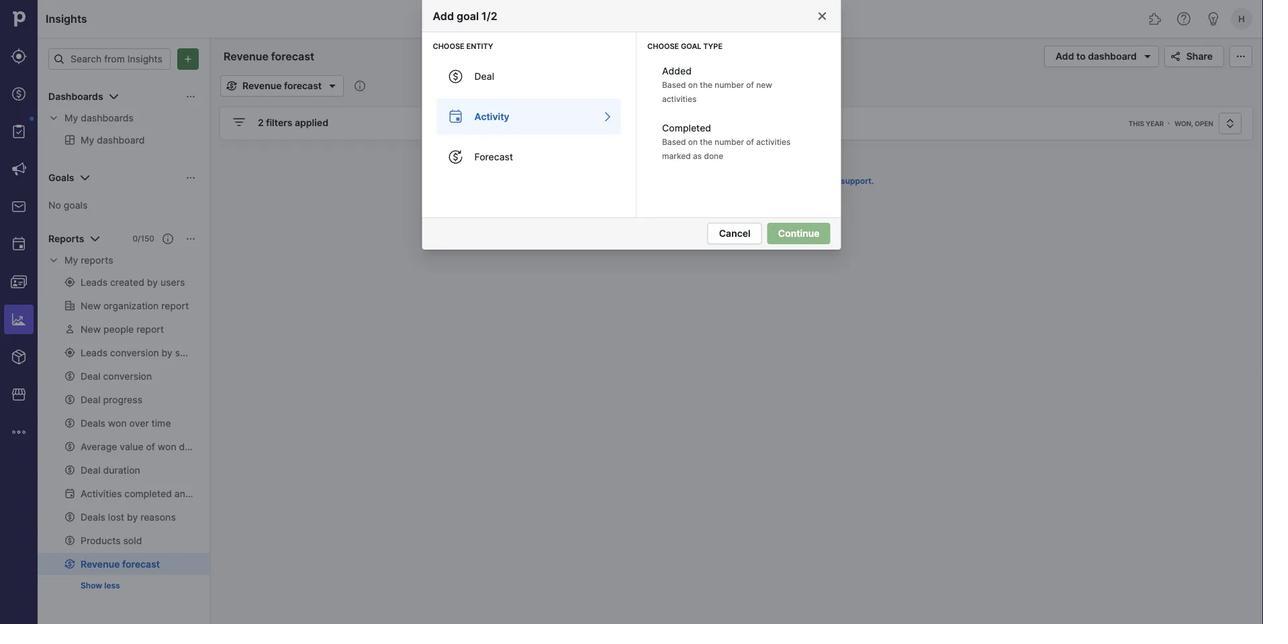 Task type: describe. For each thing, give the bounding box(es) containing it.
of for completed
[[746, 137, 754, 147]]

support.
[[841, 176, 874, 186]]

new
[[756, 80, 772, 90]]

based for completed
[[662, 137, 686, 147]]

products image
[[11, 349, 27, 365]]

color secondary image for my dashboards
[[48, 113, 59, 124]]

add for add to dashboard
[[1056, 51, 1074, 62]]

quick help image
[[1176, 11, 1192, 27]]

completed based on the number of activities marked as done
[[662, 122, 791, 161]]

activities image
[[11, 236, 27, 253]]

1 vertical spatial dashboards
[[81, 112, 134, 124]]

continue
[[778, 228, 820, 239]]

marked
[[662, 151, 691, 161]]

continue button
[[767, 223, 830, 244]]

please try again. if the problem persists, contact our customer support.
[[599, 176, 874, 186]]

Revenue forecast field
[[220, 48, 334, 65]]

dashboards button
[[38, 86, 210, 107]]

revenue forecast
[[242, 80, 322, 92]]

open
[[1195, 120, 1214, 128]]

wrong.
[[759, 152, 789, 163]]

revenue
[[242, 80, 282, 92]]

my reports
[[64, 255, 113, 266]]

again.
[[639, 176, 662, 186]]

my for my dashboards
[[64, 112, 78, 124]]

forecast
[[475, 151, 513, 163]]

color primary image inside share button
[[1168, 51, 1184, 62]]

something
[[683, 152, 732, 163]]

cancel button
[[708, 223, 762, 244]]

choose entity
[[433, 42, 493, 50]]

goals button
[[38, 167, 210, 189]]

sales assistant image
[[1206, 11, 1222, 27]]

Search Pipedrive field
[[511, 5, 753, 32]]

add goal 1/2
[[433, 9, 497, 22]]

no
[[48, 199, 61, 211]]

of for added
[[746, 80, 754, 90]]

choose for deal
[[433, 42, 465, 50]]

color primary image inside goals button
[[185, 173, 196, 183]]

dashboards inside dashboards button
[[48, 91, 103, 102]]

no goals
[[48, 199, 88, 211]]

contact our customer support. link
[[755, 176, 874, 186]]

color primary image inside revenue forecast button
[[224, 81, 240, 91]]

deal
[[475, 71, 494, 82]]

deals image
[[11, 86, 27, 102]]

add to dashboard button
[[1044, 46, 1159, 67]]

insights image
[[11, 312, 27, 328]]

goal for 1/2
[[457, 9, 479, 22]]

marketplace image
[[11, 387, 27, 403]]

try
[[626, 176, 637, 186]]

cancel
[[719, 228, 751, 239]]

more image
[[11, 424, 27, 441]]

1 vertical spatial reports
[[81, 255, 113, 266]]

the for added
[[700, 80, 713, 90]]

1 vertical spatial goals
[[64, 199, 88, 211]]

goal for type
[[681, 42, 702, 50]]

choose for based on the number of new activities
[[647, 42, 679, 50]]

Search from Insights text field
[[48, 48, 171, 70]]

share button
[[1164, 46, 1224, 67]]

filters
[[266, 117, 293, 129]]

applied
[[295, 117, 328, 129]]

problem
[[687, 176, 718, 186]]

to
[[1077, 51, 1086, 62]]

type
[[703, 42, 723, 50]]

color undefined image
[[11, 124, 27, 140]]

my dashboards
[[64, 112, 134, 124]]

color active image
[[600, 109, 616, 125]]

added based on the number of new activities
[[662, 65, 772, 104]]



Task type: vqa. For each thing, say whether or not it's contained in the screenshot.
Slack link
no



Task type: locate. For each thing, give the bounding box(es) containing it.
color primary image inside add to dashboard button
[[1140, 48, 1156, 64]]

2 color secondary image from the top
[[48, 255, 59, 266]]

show less button
[[75, 578, 125, 594]]

0/150
[[133, 234, 154, 244]]

choose
[[433, 42, 465, 50], [647, 42, 679, 50]]

color primary image inside dashboards button
[[185, 91, 196, 102]]

won,
[[1175, 120, 1193, 128]]

number for added
[[715, 80, 744, 90]]

goal left type
[[681, 42, 702, 50]]

sales inbox image
[[11, 199, 27, 215]]

revenue forecast button
[[220, 75, 344, 97]]

based for added
[[662, 80, 686, 90]]

0 vertical spatial reports
[[48, 233, 84, 245]]

1 vertical spatial activities
[[756, 137, 791, 147]]

reports
[[48, 233, 84, 245], [81, 255, 113, 266]]

0 vertical spatial add
[[433, 9, 454, 22]]

campaigns image
[[11, 161, 27, 177]]

the right if
[[672, 176, 684, 186]]

1 vertical spatial goal
[[681, 42, 702, 50]]

info image
[[355, 81, 365, 91]]

show
[[81, 581, 102, 591]]

0 vertical spatial color secondary image
[[48, 113, 59, 124]]

1 on from the top
[[688, 80, 698, 90]]

my right color undefined icon
[[64, 112, 78, 124]]

persists,
[[720, 176, 753, 186]]

went
[[734, 152, 756, 163]]

the inside completed based on the number of activities marked as done
[[700, 137, 713, 147]]

2 number from the top
[[715, 137, 744, 147]]

insights
[[46, 12, 87, 25]]

activities inside completed based on the number of activities marked as done
[[756, 137, 791, 147]]

1 vertical spatial based
[[662, 137, 686, 147]]

of up went
[[746, 137, 754, 147]]

less
[[104, 581, 120, 591]]

customer
[[802, 176, 839, 186]]

the
[[700, 80, 713, 90], [700, 137, 713, 147], [672, 176, 684, 186]]

the inside 'added based on the number of new activities'
[[700, 80, 713, 90]]

add left to
[[1056, 51, 1074, 62]]

based up "marked"
[[662, 137, 686, 147]]

1 vertical spatial my
[[64, 255, 78, 266]]

contacts image
[[11, 274, 27, 290]]

our
[[787, 176, 800, 186]]

add up choose entity at the left top of the page
[[433, 9, 454, 22]]

based inside completed based on the number of activities marked as done
[[662, 137, 686, 147]]

color secondary image for my reports
[[48, 255, 59, 266]]

1 vertical spatial the
[[700, 137, 713, 147]]

0 vertical spatial goal
[[457, 9, 479, 22]]

dashboards
[[48, 91, 103, 102], [81, 112, 134, 124]]

number for completed
[[715, 137, 744, 147]]

color primary image
[[817, 11, 828, 21], [54, 54, 64, 64], [448, 69, 464, 85], [325, 78, 341, 94], [106, 89, 122, 105], [231, 114, 247, 130], [1222, 118, 1238, 129], [77, 170, 93, 186], [87, 231, 103, 247], [163, 234, 173, 244], [185, 234, 196, 244]]

1 horizontal spatial add
[[1056, 51, 1074, 62]]

of inside completed based on the number of activities marked as done
[[746, 137, 754, 147]]

of left new
[[746, 80, 754, 90]]

add to dashboard
[[1056, 51, 1137, 62]]

add inside button
[[1056, 51, 1074, 62]]

please
[[599, 176, 624, 186]]

1 vertical spatial of
[[746, 137, 754, 147]]

goals inside button
[[48, 172, 74, 184]]

goals right no
[[64, 199, 88, 211]]

on inside completed based on the number of activities marked as done
[[688, 137, 698, 147]]

2 choose from the left
[[647, 42, 679, 50]]

choose goal type
[[647, 42, 723, 50]]

activities down added
[[662, 94, 697, 104]]

as
[[693, 151, 702, 161]]

of
[[746, 80, 754, 90], [746, 137, 754, 147]]

1 number from the top
[[715, 80, 744, 90]]

2 on from the top
[[688, 137, 698, 147]]

1/2
[[482, 9, 497, 22]]

dashboards up my dashboards
[[48, 91, 103, 102]]

1 vertical spatial add
[[1056, 51, 1074, 62]]

entity
[[466, 42, 493, 50]]

based down added
[[662, 80, 686, 90]]

the down type
[[700, 80, 713, 90]]

0 vertical spatial the
[[700, 80, 713, 90]]

1 vertical spatial color secondary image
[[48, 255, 59, 266]]

on down added
[[688, 80, 698, 90]]

1 horizontal spatial choose
[[647, 42, 679, 50]]

leads image
[[11, 48, 27, 64]]

dashboards down dashboards button
[[81, 112, 134, 124]]

color primary image inside revenue forecast button
[[325, 78, 341, 94]]

0 vertical spatial on
[[688, 80, 698, 90]]

on up as
[[688, 137, 698, 147]]

goals
[[48, 172, 74, 184], [64, 199, 88, 211]]

0 horizontal spatial add
[[433, 9, 454, 22]]

0 vertical spatial of
[[746, 80, 754, 90]]

1 color secondary image from the top
[[48, 113, 59, 124]]

goals up no
[[48, 172, 74, 184]]

reports up "my reports"
[[48, 233, 84, 245]]

number
[[715, 80, 744, 90], [715, 137, 744, 147]]

on
[[688, 80, 698, 90], [688, 137, 698, 147]]

2 based from the top
[[662, 137, 686, 147]]

1 my from the top
[[64, 112, 78, 124]]

2 vertical spatial the
[[672, 176, 684, 186]]

my
[[64, 112, 78, 124], [64, 255, 78, 266]]

1 horizontal spatial goal
[[681, 42, 702, 50]]

0 vertical spatial dashboards
[[48, 91, 103, 102]]

color primary image
[[1140, 48, 1156, 64], [1168, 51, 1184, 62], [1233, 51, 1249, 62], [224, 81, 240, 91], [185, 91, 196, 102], [448, 109, 464, 125], [448, 149, 464, 165], [185, 173, 196, 183]]

forecast
[[284, 80, 322, 92]]

h button
[[1228, 5, 1255, 32]]

activities inside 'added based on the number of new activities'
[[662, 94, 697, 104]]

color primary image inside goals button
[[77, 170, 93, 186]]

goal
[[457, 9, 479, 22], [681, 42, 702, 50]]

number up something went wrong.
[[715, 137, 744, 147]]

number left new
[[715, 80, 744, 90]]

reports down no goals
[[81, 255, 113, 266]]

something went wrong.
[[683, 152, 789, 163]]

on for added
[[688, 80, 698, 90]]

completed
[[662, 122, 711, 134]]

year
[[1146, 120, 1164, 128]]

0 vertical spatial number
[[715, 80, 744, 90]]

added
[[662, 65, 692, 77]]

1 vertical spatial on
[[688, 137, 698, 147]]

home image
[[9, 9, 29, 29]]

goal left 1/2
[[457, 9, 479, 22]]

number inside 'added based on the number of new activities'
[[715, 80, 744, 90]]

color secondary image left "my reports"
[[48, 255, 59, 266]]

won, open
[[1175, 120, 1214, 128]]

if
[[664, 176, 670, 186]]

of inside 'added based on the number of new activities'
[[746, 80, 754, 90]]

activity
[[475, 111, 509, 123]]

based
[[662, 80, 686, 90], [662, 137, 686, 147]]

0 horizontal spatial choose
[[433, 42, 465, 50]]

share
[[1187, 51, 1213, 62]]

this
[[1129, 120, 1144, 128]]

color primary image inside dashboards button
[[106, 89, 122, 105]]

add
[[433, 9, 454, 22], [1056, 51, 1074, 62]]

on inside 'added based on the number of new activities'
[[688, 80, 698, 90]]

choose left entity
[[433, 42, 465, 50]]

0 horizontal spatial activities
[[662, 94, 697, 104]]

2 my from the top
[[64, 255, 78, 266]]

based inside 'added based on the number of new activities'
[[662, 80, 686, 90]]

the up something
[[700, 137, 713, 147]]

the for completed
[[700, 137, 713, 147]]

menu
[[0, 0, 38, 625]]

this year
[[1129, 120, 1164, 128]]

0 vertical spatial activities
[[662, 94, 697, 104]]

add for add goal 1/2
[[433, 9, 454, 22]]

show less
[[81, 581, 120, 591]]

on for completed
[[688, 137, 698, 147]]

1 horizontal spatial activities
[[756, 137, 791, 147]]

1 of from the top
[[746, 80, 754, 90]]

h
[[1239, 13, 1245, 24]]

my down no goals
[[64, 255, 78, 266]]

2
[[258, 117, 264, 129]]

color secondary image right color undefined icon
[[48, 113, 59, 124]]

1 based from the top
[[662, 80, 686, 90]]

color primary inverted image
[[180, 54, 196, 64]]

number inside completed based on the number of activities marked as done
[[715, 137, 744, 147]]

menu item
[[0, 301, 38, 338]]

1 vertical spatial number
[[715, 137, 744, 147]]

0 vertical spatial based
[[662, 80, 686, 90]]

0 vertical spatial my
[[64, 112, 78, 124]]

activities up wrong.
[[756, 137, 791, 147]]

2 of from the top
[[746, 137, 754, 147]]

contact
[[755, 176, 785, 186]]

color secondary image
[[48, 113, 59, 124], [48, 255, 59, 266]]

0 vertical spatial goals
[[48, 172, 74, 184]]

2 filters applied
[[258, 117, 328, 129]]

1 choose from the left
[[433, 42, 465, 50]]

choose up added
[[647, 42, 679, 50]]

0 horizontal spatial goal
[[457, 9, 479, 22]]

my for my reports
[[64, 255, 78, 266]]

activities
[[662, 94, 697, 104], [756, 137, 791, 147]]

done
[[704, 151, 723, 161]]

dashboard
[[1088, 51, 1137, 62]]



